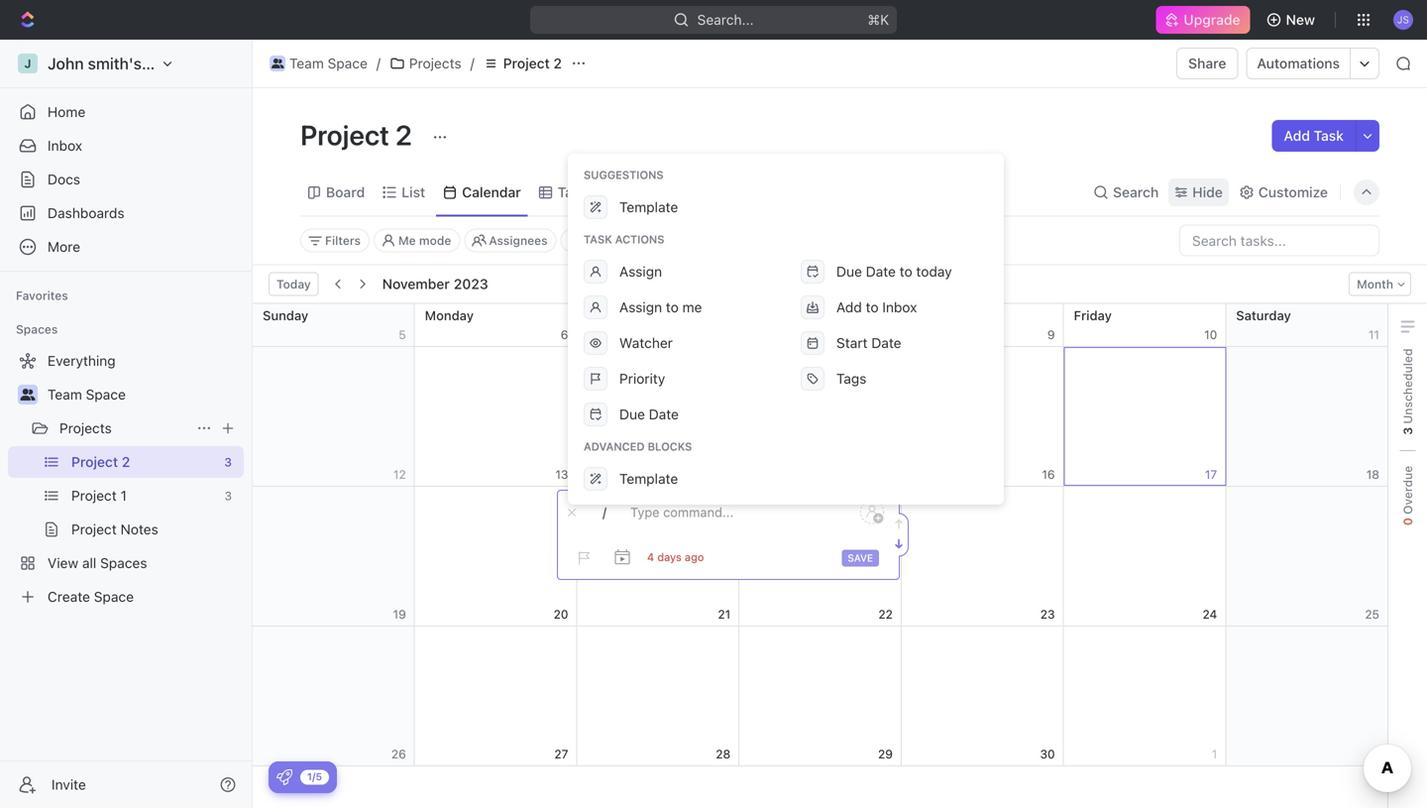 Task type: vqa. For each thing, say whether or not it's contained in the screenshot.
Trigger
no



Task type: describe. For each thing, give the bounding box(es) containing it.
customize
[[1259, 184, 1329, 200]]

favorites button
[[8, 284, 76, 307]]

search button
[[1088, 178, 1165, 206]]

onboarding checklist button image
[[277, 769, 292, 785]]

actions
[[615, 233, 665, 246]]

date for due date to today
[[866, 263, 896, 280]]

⌘k
[[868, 11, 889, 28]]

suggestions
[[584, 169, 664, 181]]

docs
[[48, 171, 80, 187]]

closed
[[620, 233, 658, 247]]

4 days ago button
[[647, 551, 704, 565]]

row containing 26
[[253, 627, 1389, 766]]

due date to today
[[837, 263, 952, 280]]

home
[[48, 104, 86, 120]]

customize button
[[1233, 178, 1335, 206]]

add task
[[1284, 127, 1344, 144]]

project 2 link
[[479, 52, 567, 75]]

projects inside tree
[[59, 420, 112, 436]]

29
[[878, 747, 893, 761]]

assignees
[[489, 233, 548, 247]]

today button
[[269, 272, 319, 296]]

to for add to inbox
[[866, 299, 879, 315]]

28
[[716, 747, 731, 761]]

projects link inside tree
[[59, 412, 188, 444]]

ago
[[685, 551, 704, 564]]

date for start date
[[872, 335, 902, 351]]

2 horizontal spatial /
[[603, 505, 607, 520]]

17
[[1205, 467, 1218, 481]]

21
[[718, 607, 731, 621]]

add task button
[[1273, 120, 1356, 152]]

assign for assign to me
[[620, 299, 662, 315]]

add for add task
[[1284, 127, 1311, 144]]

list link
[[398, 178, 426, 206]]

new button
[[1259, 4, 1328, 36]]

board
[[326, 184, 365, 200]]

26
[[391, 747, 406, 761]]

calendar link
[[458, 178, 521, 206]]

gantt link
[[626, 178, 666, 206]]

row containing 17
[[253, 347, 1389, 487]]

due for due date to today
[[837, 263, 862, 280]]

1 horizontal spatial project 2
[[503, 55, 562, 71]]

table
[[558, 184, 593, 200]]

4 days ago
[[647, 551, 704, 564]]

today
[[917, 263, 952, 280]]

unscheduled
[[1401, 348, 1415, 427]]

upgrade link
[[1156, 6, 1251, 34]]

save
[[848, 552, 873, 564]]

dashboards
[[48, 205, 125, 221]]

start
[[837, 335, 868, 351]]

show
[[586, 233, 617, 247]]

days
[[658, 551, 682, 564]]

board link
[[322, 178, 365, 206]]

assignees button
[[464, 229, 557, 252]]

search...
[[698, 11, 754, 28]]

me
[[683, 299, 702, 315]]

overdue
[[1401, 466, 1415, 518]]

team space inside tree
[[48, 386, 126, 403]]

1 template from the top
[[620, 199, 678, 215]]

watcher
[[620, 335, 673, 351]]

today
[[277, 277, 311, 291]]

1 horizontal spatial team space
[[290, 55, 368, 71]]

18
[[1367, 467, 1380, 481]]

23
[[1041, 607, 1055, 621]]

0 vertical spatial projects
[[409, 55, 462, 71]]

saturday
[[1237, 308, 1292, 323]]

team inside tree
[[48, 386, 82, 403]]

inbox link
[[8, 130, 244, 162]]

1 horizontal spatial projects link
[[385, 52, 467, 75]]

sidebar navigation
[[0, 40, 253, 808]]

task inside add task button
[[1314, 127, 1344, 144]]

advanced
[[584, 440, 645, 453]]

advanced blocks
[[584, 440, 692, 453]]

22
[[879, 607, 893, 621]]

add to inbox
[[837, 299, 917, 315]]

new
[[1287, 11, 1316, 28]]

spaces
[[16, 322, 58, 336]]

home link
[[8, 96, 244, 128]]

show closed
[[586, 233, 658, 247]]

favorites
[[16, 289, 68, 302]]

0
[[1401, 518, 1415, 526]]



Task type: locate. For each thing, give the bounding box(es) containing it.
1 vertical spatial space
[[86, 386, 126, 403]]

due for due date
[[620, 406, 645, 422]]

thursday
[[912, 308, 970, 323]]

2
[[554, 55, 562, 71], [395, 118, 412, 151]]

team right user group icon
[[48, 386, 82, 403]]

1 row from the top
[[253, 207, 1389, 347]]

1/5
[[307, 771, 322, 782]]

1 vertical spatial project 2
[[300, 118, 418, 151]]

30
[[1041, 747, 1055, 761]]

1 horizontal spatial due
[[837, 263, 862, 280]]

add
[[1284, 127, 1311, 144], [837, 299, 862, 315]]

hide
[[1193, 184, 1223, 200]]

space right user group image
[[328, 55, 368, 71]]

gantt
[[630, 184, 666, 200]]

2 template from the top
[[620, 470, 678, 487]]

to left me
[[666, 299, 679, 315]]

assign for assign
[[620, 263, 662, 280]]

monday
[[425, 308, 474, 323]]

wednesday
[[750, 308, 821, 323]]

team space right user group image
[[290, 55, 368, 71]]

inbox inside 'link'
[[48, 137, 82, 154]]

0 horizontal spatial inbox
[[48, 137, 82, 154]]

due up add to inbox
[[837, 263, 862, 280]]

team space right user group icon
[[48, 386, 126, 403]]

invite
[[52, 776, 86, 793]]

0 vertical spatial assign
[[620, 263, 662, 280]]

template up actions
[[620, 199, 678, 215]]

0 vertical spatial date
[[866, 263, 896, 280]]

1 vertical spatial project
[[300, 118, 390, 151]]

1 vertical spatial template
[[620, 470, 678, 487]]

assign up watcher
[[620, 299, 662, 315]]

projects
[[409, 55, 462, 71], [59, 420, 112, 436]]

template
[[620, 199, 678, 215], [620, 470, 678, 487]]

priority
[[620, 370, 666, 387]]

to for assign to me
[[666, 299, 679, 315]]

1 vertical spatial team space
[[48, 386, 126, 403]]

0 horizontal spatial space
[[86, 386, 126, 403]]

1 assign from the top
[[620, 263, 662, 280]]

dashboards link
[[8, 197, 244, 229]]

add up customize
[[1284, 127, 1311, 144]]

project
[[503, 55, 550, 71], [300, 118, 390, 151]]

1 vertical spatial task
[[584, 233, 612, 246]]

row
[[253, 207, 1389, 347], [253, 347, 1389, 487], [253, 487, 1389, 627], [253, 627, 1389, 766]]

0 vertical spatial project
[[503, 55, 550, 71]]

team space link
[[265, 52, 373, 75], [48, 379, 240, 410]]

1 vertical spatial projects
[[59, 420, 112, 436]]

0 vertical spatial projects link
[[385, 52, 467, 75]]

0 horizontal spatial due
[[620, 406, 645, 422]]

automations
[[1258, 55, 1340, 71]]

0 horizontal spatial projects
[[59, 420, 112, 436]]

0 vertical spatial project 2
[[503, 55, 562, 71]]

share button
[[1177, 48, 1239, 79]]

24
[[1203, 607, 1218, 621]]

date up blocks
[[649, 406, 679, 422]]

1 vertical spatial team
[[48, 386, 82, 403]]

to up start date
[[866, 299, 879, 315]]

20
[[554, 607, 569, 621]]

docs link
[[8, 164, 244, 195]]

0 horizontal spatial to
[[666, 299, 679, 315]]

0 vertical spatial add
[[1284, 127, 1311, 144]]

0 horizontal spatial /
[[377, 55, 381, 71]]

1 vertical spatial add
[[837, 299, 862, 315]]

19
[[393, 607, 406, 621]]

1 horizontal spatial /
[[471, 55, 475, 71]]

1 horizontal spatial inbox
[[883, 299, 917, 315]]

1 vertical spatial projects link
[[59, 412, 188, 444]]

assign
[[620, 263, 662, 280], [620, 299, 662, 315]]

1 vertical spatial inbox
[[883, 299, 917, 315]]

inbox
[[48, 137, 82, 154], [883, 299, 917, 315]]

3 row from the top
[[253, 487, 1389, 627]]

share
[[1189, 55, 1227, 71]]

date for due date
[[649, 406, 679, 422]]

0 vertical spatial team
[[290, 55, 324, 71]]

0 horizontal spatial 2
[[395, 118, 412, 151]]

2 row from the top
[[253, 347, 1389, 487]]

to
[[900, 263, 913, 280], [666, 299, 679, 315], [866, 299, 879, 315]]

sunday
[[263, 308, 309, 323]]

calendar
[[462, 184, 521, 200]]

4
[[647, 551, 655, 564]]

blocks
[[648, 440, 692, 453]]

team
[[290, 55, 324, 71], [48, 386, 82, 403]]

0 vertical spatial task
[[1314, 127, 1344, 144]]

project 2
[[503, 55, 562, 71], [300, 118, 418, 151]]

27
[[555, 747, 569, 761]]

2 vertical spatial date
[[649, 406, 679, 422]]

task up customize
[[1314, 127, 1344, 144]]

1 horizontal spatial to
[[866, 299, 879, 315]]

1 horizontal spatial team
[[290, 55, 324, 71]]

0 horizontal spatial task
[[584, 233, 612, 246]]

inbox up docs
[[48, 137, 82, 154]]

1 vertical spatial due
[[620, 406, 645, 422]]

1 horizontal spatial projects
[[409, 55, 462, 71]]

space
[[328, 55, 368, 71], [86, 386, 126, 403]]

space inside tree
[[86, 386, 126, 403]]

0 vertical spatial space
[[328, 55, 368, 71]]

friday
[[1074, 308, 1112, 323]]

task actions
[[584, 233, 665, 246]]

1 horizontal spatial 2
[[554, 55, 562, 71]]

tuesday
[[587, 308, 639, 323]]

user group image
[[20, 389, 35, 401]]

team space
[[290, 55, 368, 71], [48, 386, 126, 403]]

inbox down the due date to today
[[883, 299, 917, 315]]

0 vertical spatial due
[[837, 263, 862, 280]]

automations button
[[1248, 49, 1350, 78]]

due
[[837, 263, 862, 280], [620, 406, 645, 422]]

projects link
[[385, 52, 467, 75], [59, 412, 188, 444]]

Search tasks... text field
[[1181, 226, 1379, 255]]

project inside the project 2 link
[[503, 55, 550, 71]]

tree
[[8, 345, 244, 613]]

grid
[[252, 38, 1389, 808]]

2 assign from the top
[[620, 299, 662, 315]]

search
[[1113, 184, 1159, 200]]

task
[[1314, 127, 1344, 144], [584, 233, 612, 246]]

show closed button
[[561, 229, 667, 252]]

due up advanced blocks
[[620, 406, 645, 422]]

1 horizontal spatial project
[[503, 55, 550, 71]]

team right user group image
[[290, 55, 324, 71]]

list
[[402, 184, 426, 200]]

1 vertical spatial team space link
[[48, 379, 240, 410]]

1 horizontal spatial task
[[1314, 127, 1344, 144]]

0 horizontal spatial team space
[[48, 386, 126, 403]]

0 horizontal spatial team
[[48, 386, 82, 403]]

row containing 19
[[253, 487, 1389, 627]]

1 vertical spatial assign
[[620, 299, 662, 315]]

hide button
[[1169, 178, 1229, 206]]

tree containing team space
[[8, 345, 244, 613]]

3
[[1401, 427, 1415, 435]]

onboarding checklist button element
[[277, 769, 292, 785]]

add up start
[[837, 299, 862, 315]]

add for add to inbox
[[837, 299, 862, 315]]

table link
[[554, 178, 593, 206]]

0 horizontal spatial add
[[837, 299, 862, 315]]

0 vertical spatial inbox
[[48, 137, 82, 154]]

1 horizontal spatial space
[[328, 55, 368, 71]]

date up add to inbox
[[866, 263, 896, 280]]

to left today
[[900, 263, 913, 280]]

tags
[[837, 370, 867, 387]]

1 horizontal spatial team space link
[[265, 52, 373, 75]]

0 horizontal spatial projects link
[[59, 412, 188, 444]]

due date
[[620, 406, 679, 422]]

assign to me
[[620, 299, 702, 315]]

25
[[1366, 607, 1380, 621]]

set priority image
[[568, 543, 598, 573]]

add inside button
[[1284, 127, 1311, 144]]

0 horizontal spatial team space link
[[48, 379, 240, 410]]

assign down closed
[[620, 263, 662, 280]]

grid containing sunday
[[252, 38, 1389, 808]]

1 vertical spatial 2
[[395, 118, 412, 151]]

date right start
[[872, 335, 902, 351]]

0 horizontal spatial project
[[300, 118, 390, 151]]

0 vertical spatial 2
[[554, 55, 562, 71]]

date
[[866, 263, 896, 280], [872, 335, 902, 351], [649, 406, 679, 422]]

0 vertical spatial team space
[[290, 55, 368, 71]]

upgrade
[[1184, 11, 1241, 28]]

template down advanced blocks
[[620, 470, 678, 487]]

user group image
[[271, 58, 284, 68]]

1 horizontal spatial add
[[1284, 127, 1311, 144]]

0 vertical spatial template
[[620, 199, 678, 215]]

task left closed
[[584, 233, 612, 246]]

space right user group icon
[[86, 386, 126, 403]]

0 horizontal spatial project 2
[[300, 118, 418, 151]]

1 vertical spatial date
[[872, 335, 902, 351]]

start date
[[837, 335, 902, 351]]

tree inside sidebar navigation
[[8, 345, 244, 613]]

2 horizontal spatial to
[[900, 263, 913, 280]]

4 row from the top
[[253, 627, 1389, 766]]

0 vertical spatial team space link
[[265, 52, 373, 75]]

set priority element
[[568, 543, 598, 573]]



